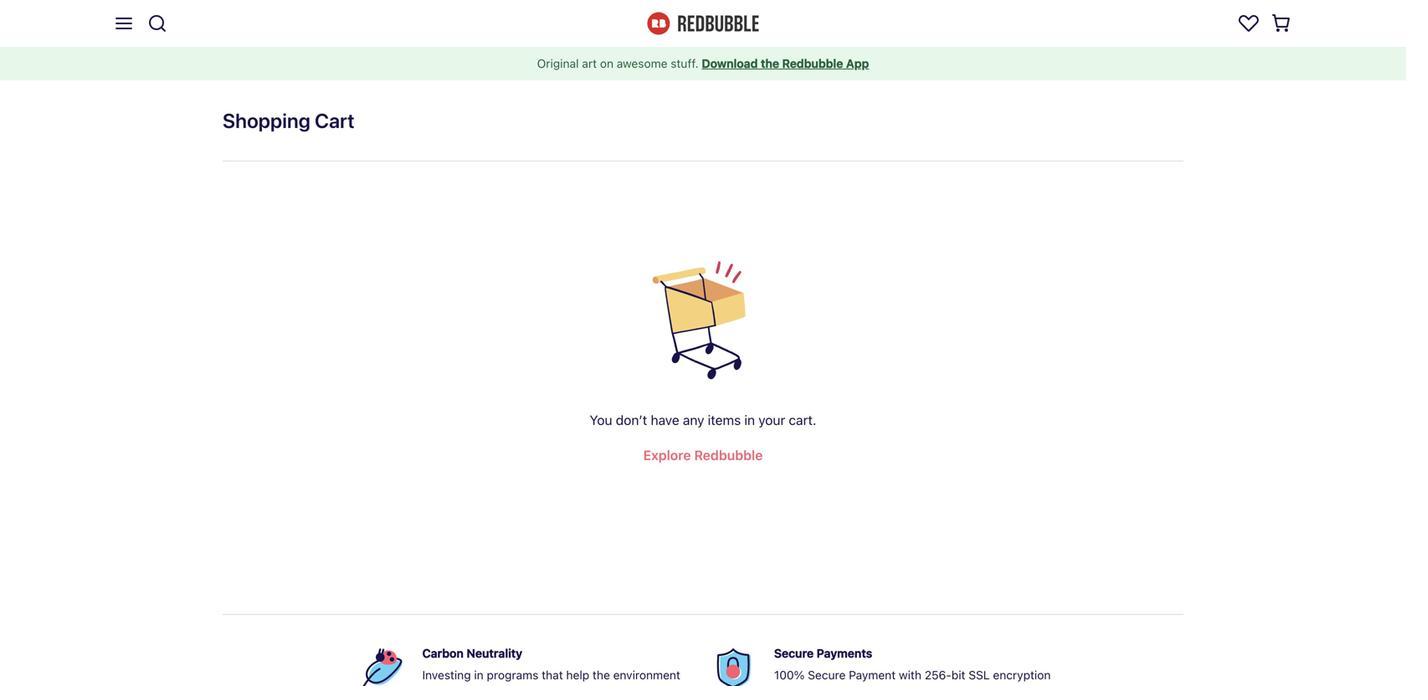 Task type: locate. For each thing, give the bounding box(es) containing it.
payments
[[817, 647, 873, 661]]

secure up 100% at the bottom right of the page
[[775, 647, 814, 661]]

1 horizontal spatial the
[[761, 57, 780, 70]]

the right help
[[593, 669, 610, 682]]

0 vertical spatial the
[[761, 57, 780, 70]]

environment
[[613, 669, 681, 682]]

redbubble logo image
[[648, 12, 759, 35]]

you don't have any items in your cart.
[[590, 412, 817, 428]]

neutrality
[[467, 647, 523, 661]]

your
[[759, 412, 786, 428]]

0 horizontal spatial the
[[593, 669, 610, 682]]

the right download
[[761, 57, 780, 70]]

secure
[[775, 647, 814, 661], [808, 669, 846, 682]]

0 vertical spatial in
[[745, 412, 755, 428]]

redbubble
[[783, 57, 844, 70], [695, 448, 763, 463]]

explore redbubble
[[644, 448, 763, 463]]

help
[[566, 669, 590, 682]]

explore redbubble link
[[644, 445, 763, 466]]

0 vertical spatial redbubble
[[783, 57, 844, 70]]

app
[[847, 57, 869, 70]]

256-
[[925, 669, 952, 682]]

secure down payments
[[808, 669, 846, 682]]

0 horizontal spatial in
[[474, 669, 484, 682]]

0 vertical spatial secure
[[775, 647, 814, 661]]

carbon neutrality element
[[355, 642, 681, 687]]

the
[[761, 57, 780, 70], [593, 669, 610, 682]]

on
[[600, 57, 614, 70]]

bit
[[952, 669, 966, 682]]

redbubble down items
[[695, 448, 763, 463]]

1 vertical spatial the
[[593, 669, 610, 682]]

cart
[[315, 109, 355, 132]]

art
[[582, 57, 597, 70]]

in inside carbon neutrality investing in programs that help the environment
[[474, 669, 484, 682]]

with
[[899, 669, 922, 682]]

1 horizontal spatial in
[[745, 412, 755, 428]]

1 vertical spatial redbubble
[[695, 448, 763, 463]]

encryption
[[993, 669, 1051, 682]]

items
[[708, 412, 741, 428]]

secure payments 100% secure payment with 256-bit ssl encryption
[[775, 647, 1051, 682]]

in left your at the right of page
[[745, 412, 755, 428]]

download the redbubble app link
[[702, 57, 869, 70]]

download
[[702, 57, 758, 70]]

0 horizontal spatial redbubble
[[695, 448, 763, 463]]

shopping
[[223, 109, 311, 132]]

in
[[745, 412, 755, 428], [474, 669, 484, 682]]

payment
[[849, 669, 896, 682]]

the inside carbon neutrality investing in programs that help the environment
[[593, 669, 610, 682]]

don't
[[616, 412, 648, 428]]

investing
[[422, 669, 471, 682]]

have
[[651, 412, 680, 428]]

empty cart image
[[645, 248, 762, 396]]

1 horizontal spatial redbubble
[[783, 57, 844, 70]]

100%
[[775, 669, 805, 682]]

in down neutrality
[[474, 669, 484, 682]]

1 vertical spatial in
[[474, 669, 484, 682]]

redbubble left app
[[783, 57, 844, 70]]



Task type: vqa. For each thing, say whether or not it's contained in the screenshot.
All Collections All
no



Task type: describe. For each thing, give the bounding box(es) containing it.
stuff.
[[671, 57, 699, 70]]

trust signals element
[[223, 629, 1184, 687]]

you
[[590, 412, 613, 428]]

carbon neutrality investing in programs that help the environment
[[422, 647, 681, 682]]

secure payments element
[[708, 642, 1051, 687]]

programs
[[487, 669, 539, 682]]

shopping cart
[[223, 109, 355, 132]]

carbon
[[422, 647, 464, 661]]

explore
[[644, 448, 691, 463]]

1 vertical spatial secure
[[808, 669, 846, 682]]

original
[[537, 57, 579, 70]]

that
[[542, 669, 563, 682]]

any
[[683, 412, 705, 428]]

carbon neutrality image
[[362, 649, 402, 687]]

secure payments image
[[714, 649, 754, 687]]

ssl
[[969, 669, 990, 682]]

awesome
[[617, 57, 668, 70]]

cart.
[[789, 412, 817, 428]]

original art on awesome stuff. download the redbubble app
[[537, 57, 869, 70]]



